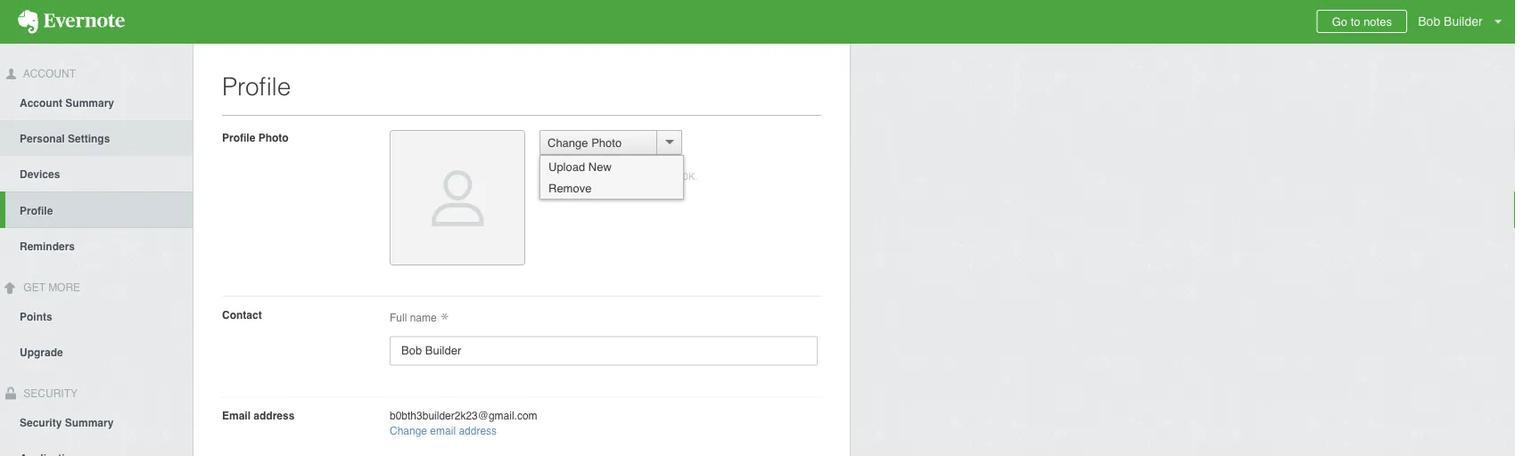 Task type: describe. For each thing, give the bounding box(es) containing it.
account summary
[[20, 97, 114, 110]]

account summary link
[[0, 85, 193, 120]]

points
[[20, 311, 52, 323]]

upload new remove
[[549, 160, 612, 195]]

summary for security summary
[[65, 417, 114, 429]]

.png.
[[591, 171, 613, 182]]

upgrade link
[[0, 334, 193, 370]]

full name
[[390, 312, 440, 325]]

devices link
[[0, 156, 193, 192]]

evernote image
[[0, 10, 143, 34]]

.jpg,
[[540, 171, 558, 182]]

security for security
[[21, 388, 78, 400]]

account for account
[[21, 68, 76, 80]]

notes
[[1364, 15, 1393, 28]]

bob builder link
[[1414, 0, 1516, 44]]

personal settings
[[20, 133, 110, 145]]

upload
[[549, 160, 585, 174]]

file
[[637, 171, 649, 182]]

0 vertical spatial address
[[254, 410, 295, 423]]

bob
[[1419, 14, 1441, 29]]

email
[[222, 410, 251, 423]]

more
[[48, 282, 80, 294]]

points link
[[0, 298, 193, 334]]

bob builder
[[1419, 14, 1483, 29]]

get more
[[21, 282, 80, 294]]

photo for profile photo
[[258, 132, 289, 144]]

change photo
[[548, 136, 622, 149]]

0 vertical spatial profile
[[222, 72, 291, 101]]

address inside "b0bth3builder2k23@gmail.com change email address"
[[459, 425, 497, 438]]

devices
[[20, 168, 60, 181]]

full
[[390, 312, 407, 325]]

or
[[580, 171, 588, 182]]

profile for profile photo
[[222, 132, 255, 144]]

security summary
[[20, 417, 114, 429]]

remove
[[549, 182, 592, 195]]

security summary link
[[0, 404, 193, 440]]

go to notes
[[1333, 15, 1393, 28]]

reminders link
[[0, 228, 193, 264]]



Task type: locate. For each thing, give the bounding box(es) containing it.
settings
[[68, 133, 110, 145]]

address
[[254, 410, 295, 423], [459, 425, 497, 438]]

change up upload
[[548, 136, 588, 149]]

change email address link
[[390, 425, 497, 438]]

1 vertical spatial change
[[390, 425, 427, 438]]

account
[[21, 68, 76, 80], [20, 97, 62, 110]]

0 vertical spatial security
[[21, 388, 78, 400]]

.jpg, .gif, or .png. max file size 700k.
[[540, 171, 698, 182]]

1 horizontal spatial address
[[459, 425, 497, 438]]

700k.
[[672, 171, 698, 182]]

1 vertical spatial profile
[[222, 132, 255, 144]]

personal
[[20, 133, 65, 145]]

go to notes link
[[1317, 10, 1408, 33]]

go
[[1333, 15, 1348, 28]]

max
[[616, 171, 634, 182]]

summary for account summary
[[65, 97, 114, 110]]

change inside "b0bth3builder2k23@gmail.com change email address"
[[390, 425, 427, 438]]

builder
[[1444, 14, 1483, 29]]

0 horizontal spatial address
[[254, 410, 295, 423]]

contact
[[222, 309, 262, 322]]

security for security summary
[[20, 417, 62, 429]]

summary down upgrade 'link'
[[65, 417, 114, 429]]

photo
[[258, 132, 289, 144], [592, 136, 622, 149]]

size
[[652, 171, 670, 182]]

0 horizontal spatial change
[[390, 425, 427, 438]]

1 horizontal spatial change
[[548, 136, 588, 149]]

profile for profile link
[[20, 205, 53, 217]]

2 vertical spatial profile
[[20, 205, 53, 217]]

email address
[[222, 410, 295, 423]]

address right email
[[254, 410, 295, 423]]

profile
[[222, 72, 291, 101], [222, 132, 255, 144], [20, 205, 53, 217]]

get
[[23, 282, 45, 294]]

photo for change photo
[[592, 136, 622, 149]]

1 vertical spatial address
[[459, 425, 497, 438]]

0 horizontal spatial photo
[[258, 132, 289, 144]]

summary
[[65, 97, 114, 110], [65, 417, 114, 429]]

change
[[548, 136, 588, 149], [390, 425, 427, 438]]

reminders
[[20, 241, 75, 253]]

1 vertical spatial summary
[[65, 417, 114, 429]]

security down upgrade
[[20, 417, 62, 429]]

0 vertical spatial change
[[548, 136, 588, 149]]

address down b0bth3builder2k23@gmail.com
[[459, 425, 497, 438]]

new
[[589, 160, 612, 174]]

name
[[410, 312, 437, 325]]

account up account summary
[[21, 68, 76, 80]]

summary up personal settings link on the top
[[65, 97, 114, 110]]

upgrade
[[20, 347, 63, 359]]

account for account summary
[[20, 97, 62, 110]]

b0bth3builder2k23@gmail.com change email address
[[390, 410, 538, 438]]

1 horizontal spatial photo
[[592, 136, 622, 149]]

1 vertical spatial account
[[20, 97, 62, 110]]

b0bth3builder2k23@gmail.com
[[390, 410, 538, 423]]

change left email
[[390, 425, 427, 438]]

personal settings link
[[0, 120, 193, 156]]

account up personal at the left top of page
[[20, 97, 62, 110]]

security
[[21, 388, 78, 400], [20, 417, 62, 429]]

0 vertical spatial summary
[[65, 97, 114, 110]]

to
[[1351, 15, 1361, 28]]

security up security summary
[[21, 388, 78, 400]]

0 vertical spatial account
[[21, 68, 76, 80]]

.gif,
[[561, 171, 577, 182]]

email
[[430, 425, 456, 438]]

profile photo
[[222, 132, 289, 144]]

profile link
[[5, 192, 193, 228]]

evernote link
[[0, 0, 143, 44]]

1 vertical spatial security
[[20, 417, 62, 429]]

Full name text field
[[390, 337, 818, 366]]



Task type: vqa. For each thing, say whether or not it's contained in the screenshot.
Personal Settings link
yes



